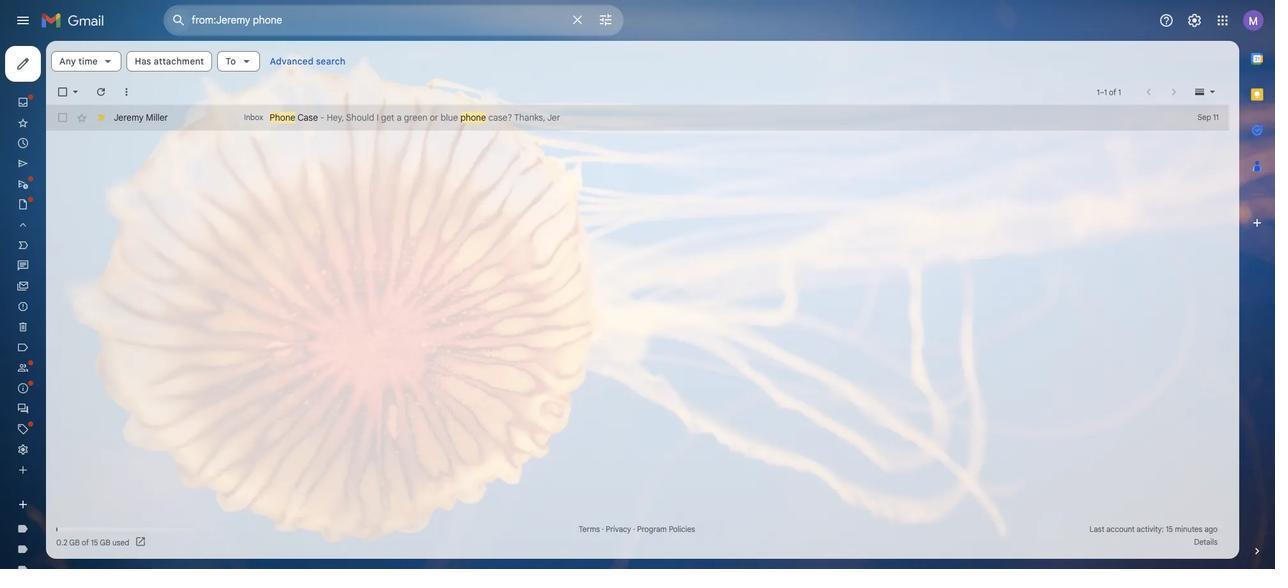 Task type: vqa. For each thing, say whether or not it's contained in the screenshot.
Settings image
yes



Task type: describe. For each thing, give the bounding box(es) containing it.
advanced search button
[[265, 50, 351, 73]]

search mail image
[[167, 9, 190, 32]]

program
[[637, 525, 667, 534]]

used
[[112, 538, 129, 547]]

has attachment
[[135, 56, 204, 67]]

1 1 from the left
[[1097, 87, 1100, 97]]

phone
[[461, 112, 486, 123]]

or
[[430, 112, 439, 123]]

support image
[[1159, 13, 1175, 28]]

Search mail text field
[[192, 14, 562, 27]]

phone
[[270, 112, 296, 123]]

-
[[320, 112, 325, 123]]

clear search image
[[565, 7, 591, 33]]

account
[[1107, 525, 1135, 534]]

activity:
[[1137, 525, 1164, 534]]

1 horizontal spatial of
[[1110, 87, 1117, 97]]

to
[[226, 56, 236, 67]]

search
[[316, 56, 346, 67]]

sep 11
[[1198, 112, 1219, 122]]

main menu image
[[15, 13, 31, 28]]

–
[[1100, 87, 1105, 97]]

policies
[[669, 525, 695, 534]]

none checkbox inside row
[[56, 111, 69, 124]]

should
[[346, 112, 374, 123]]

settings image
[[1187, 13, 1203, 28]]

row containing jeremy miller
[[46, 105, 1230, 130]]

privacy link
[[606, 525, 631, 534]]

1 · from the left
[[602, 525, 604, 534]]

3 1 from the left
[[1119, 87, 1122, 97]]

time
[[79, 56, 98, 67]]

last account activity: 15 minutes ago details
[[1090, 525, 1218, 547]]

minutes
[[1175, 525, 1203, 534]]

blue
[[441, 112, 458, 123]]

terms link
[[579, 525, 600, 534]]

case?
[[489, 112, 512, 123]]

miller
[[146, 112, 168, 123]]

any time button
[[51, 51, 121, 72]]

jeremy
[[114, 112, 144, 123]]

any
[[59, 56, 76, 67]]

1 gb from the left
[[69, 538, 80, 547]]

15 for gb
[[91, 538, 98, 547]]

0.2 gb of 15 gb used
[[56, 538, 129, 547]]



Task type: locate. For each thing, give the bounding box(es) containing it.
0 horizontal spatial of
[[82, 538, 89, 547]]

refresh image
[[95, 86, 107, 98]]

1 horizontal spatial ·
[[633, 525, 635, 534]]

·
[[602, 525, 604, 534], [633, 525, 635, 534]]

0.2
[[56, 538, 67, 547]]

gb right 0.2
[[69, 538, 80, 547]]

attachment
[[154, 56, 204, 67]]

1 vertical spatial 15
[[91, 538, 98, 547]]

footer containing terms
[[46, 523, 1230, 549]]

has
[[135, 56, 151, 67]]

sep
[[1198, 112, 1212, 122]]

row
[[46, 105, 1230, 130]]

toggle split pane mode image
[[1194, 86, 1207, 98]]

0 horizontal spatial 1
[[1097, 87, 1100, 97]]

last
[[1090, 525, 1105, 534]]

i
[[377, 112, 379, 123]]

advanced search options image
[[593, 7, 619, 33]]

a
[[397, 112, 402, 123]]

green
[[404, 112, 428, 123]]

1 horizontal spatial 1
[[1105, 87, 1108, 97]]

case
[[298, 112, 318, 123]]

1
[[1097, 87, 1100, 97], [1105, 87, 1108, 97], [1119, 87, 1122, 97]]

footer
[[46, 523, 1230, 549]]

inbox phone case - hey, should i get a green or blue phone case? thanks, jer
[[244, 112, 561, 123]]

footer inside main content
[[46, 523, 1230, 549]]

0 vertical spatial of
[[1110, 87, 1117, 97]]

2 · from the left
[[633, 525, 635, 534]]

15
[[1166, 525, 1173, 534], [91, 538, 98, 547]]

get
[[381, 112, 395, 123]]

None search field
[[164, 5, 624, 36]]

main content containing any time
[[46, 41, 1240, 559]]

15 right activity:
[[1166, 525, 1173, 534]]

to button
[[217, 51, 260, 72]]

terms
[[579, 525, 600, 534]]

follow link to manage storage image
[[135, 536, 147, 549]]

inbox
[[244, 112, 263, 122]]

gmail image
[[41, 8, 111, 33]]

1 – 1 of 1
[[1097, 87, 1122, 97]]

2 horizontal spatial 1
[[1119, 87, 1122, 97]]

2 1 from the left
[[1105, 87, 1108, 97]]

of right 0.2
[[82, 538, 89, 547]]

of right –
[[1110, 87, 1117, 97]]

gb left used
[[100, 538, 110, 547]]

· right privacy 'link'
[[633, 525, 635, 534]]

thanks,
[[514, 112, 546, 123]]

gb
[[69, 538, 80, 547], [100, 538, 110, 547]]

details
[[1195, 537, 1218, 547]]

advanced search
[[270, 56, 346, 67]]

15 for minutes
[[1166, 525, 1173, 534]]

any time
[[59, 56, 98, 67]]

program policies link
[[637, 525, 695, 534]]

1 horizontal spatial 15
[[1166, 525, 1173, 534]]

15 inside last account activity: 15 minutes ago details
[[1166, 525, 1173, 534]]

1 vertical spatial of
[[82, 538, 89, 547]]

· right terms link
[[602, 525, 604, 534]]

None checkbox
[[56, 86, 69, 98]]

ago
[[1205, 525, 1218, 534]]

0 vertical spatial 15
[[1166, 525, 1173, 534]]

None checkbox
[[56, 111, 69, 124]]

tab list
[[1240, 41, 1276, 523]]

details link
[[1195, 537, 1218, 547]]

terms · privacy · program policies
[[579, 525, 695, 534]]

hey,
[[327, 112, 344, 123]]

1 horizontal spatial gb
[[100, 538, 110, 547]]

0 horizontal spatial ·
[[602, 525, 604, 534]]

of
[[1110, 87, 1117, 97], [82, 538, 89, 547]]

jeremy miller
[[114, 112, 168, 123]]

jer
[[547, 112, 561, 123]]

0 horizontal spatial 15
[[91, 538, 98, 547]]

2 gb from the left
[[100, 538, 110, 547]]

advanced
[[270, 56, 314, 67]]

11
[[1214, 112, 1219, 122]]

more image
[[120, 86, 133, 98]]

has attachment button
[[127, 51, 212, 72]]

main content
[[46, 41, 1240, 559]]

privacy
[[606, 525, 631, 534]]

0 horizontal spatial gb
[[69, 538, 80, 547]]

15 left used
[[91, 538, 98, 547]]

navigation
[[0, 41, 153, 569]]



